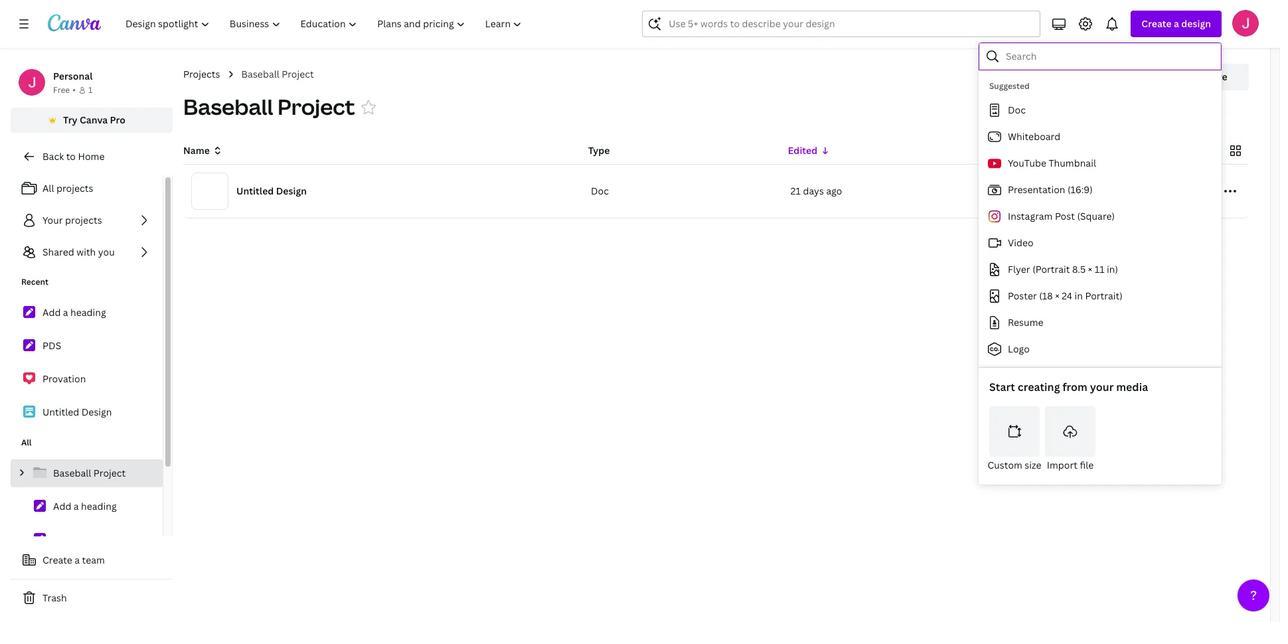 Task type: describe. For each thing, give the bounding box(es) containing it.
whiteboard
[[1008, 130, 1061, 143]]

0 vertical spatial untitled design
[[236, 185, 307, 197]]

your
[[1091, 380, 1114, 395]]

video link
[[979, 230, 1217, 256]]

shared with you
[[43, 246, 115, 258]]

1 vertical spatial heading
[[81, 500, 117, 513]]

2 pds link from the top
[[11, 526, 163, 554]]

2 vertical spatial baseball
[[53, 467, 91, 480]]

doc link
[[979, 97, 1217, 124]]

share button
[[1180, 64, 1250, 90]]

21 days ago
[[791, 185, 843, 197]]

1
[[88, 84, 93, 96]]

ago
[[827, 185, 843, 197]]

all projects
[[43, 182, 93, 195]]

0 vertical spatial add
[[43, 306, 61, 319]]

james peterson image
[[1233, 10, 1260, 37]]

video
[[1008, 236, 1034, 249]]

instagram post (square)
[[1008, 210, 1115, 223]]

presentation (16:9)
[[1008, 183, 1093, 196]]

(16:9)
[[1068, 183, 1093, 196]]

(18
[[1040, 290, 1053, 302]]

youtube thumbnail link
[[979, 150, 1217, 177]]

file
[[1080, 459, 1094, 472]]

edited button
[[788, 143, 831, 158]]

1 vertical spatial add
[[53, 500, 71, 513]]

trash
[[43, 592, 67, 605]]

youtube
[[1008, 157, 1047, 169]]

back to home
[[43, 150, 105, 163]]

resume link
[[979, 310, 1217, 336]]

size
[[1025, 459, 1042, 472]]

8.5
[[1073, 263, 1086, 276]]

post
[[1055, 210, 1075, 223]]

to
[[66, 150, 76, 163]]

logo link
[[979, 336, 1217, 363]]

create a design button
[[1132, 11, 1222, 37]]

name button
[[183, 143, 223, 158]]

instagram
[[1008, 210, 1053, 223]]

0 vertical spatial pds
[[43, 339, 61, 352]]

name
[[183, 144, 210, 157]]

Search search field
[[669, 11, 1015, 37]]

untitled design link
[[11, 399, 163, 426]]

1 horizontal spatial ×
[[1089, 263, 1093, 276]]

provation link
[[11, 365, 163, 393]]

projects link
[[183, 67, 220, 82]]

try canva pro button
[[11, 108, 173, 133]]

try
[[63, 114, 77, 126]]

team
[[82, 554, 105, 567]]

trash link
[[11, 585, 173, 612]]

baseball project for rightmost baseball project link
[[241, 68, 314, 80]]

baseball project for baseball project button
[[183, 92, 355, 121]]

1 add a heading link from the top
[[11, 299, 163, 327]]

list containing all projects
[[11, 175, 163, 266]]

•
[[73, 84, 76, 96]]

presentation
[[1008, 183, 1066, 196]]

whiteboard link
[[979, 124, 1217, 150]]

0 horizontal spatial ×
[[1056, 290, 1060, 302]]

a inside dropdown button
[[1174, 17, 1180, 30]]

0 vertical spatial add a heading
[[43, 306, 106, 319]]

canva
[[80, 114, 108, 126]]

2 add a heading link from the top
[[11, 493, 163, 521]]

youtube thumbnail
[[1008, 157, 1097, 169]]

0 horizontal spatial baseball project link
[[11, 460, 163, 488]]

0 vertical spatial project
[[282, 68, 314, 80]]

poster
[[1008, 290, 1038, 302]]

start creating from your media
[[990, 380, 1149, 395]]

baseball project inside list
[[53, 467, 126, 480]]

create a design
[[1142, 17, 1212, 30]]

back to home link
[[11, 143, 173, 170]]

projects for all projects
[[56, 182, 93, 195]]

(square)
[[1078, 210, 1115, 223]]

24
[[1062, 290, 1073, 302]]

flyer
[[1008, 263, 1031, 276]]

portrait)
[[1086, 290, 1123, 302]]

days
[[803, 185, 824, 197]]

owner
[[988, 144, 1018, 157]]

share
[[1202, 70, 1228, 83]]

poster (18 × 24 in portrait) link
[[979, 283, 1217, 310]]

thumbnail
[[1049, 157, 1097, 169]]

baseball project button
[[183, 92, 355, 122]]

project inside button
[[278, 92, 355, 121]]

recent
[[21, 276, 48, 288]]

projects for your projects
[[65, 214, 102, 227]]

free •
[[53, 84, 76, 96]]

personal
[[53, 70, 93, 82]]

peterson
[[1022, 185, 1062, 197]]

1 vertical spatial untitled
[[43, 406, 79, 419]]

flyer (portrait 8.5 × 11 in) link
[[979, 256, 1217, 283]]

import file
[[1047, 459, 1094, 472]]

projects
[[183, 68, 220, 80]]



Task type: vqa. For each thing, say whether or not it's contained in the screenshot.
THE A related to second ADD A HEADING link from the top
yes



Task type: locate. For each thing, give the bounding box(es) containing it.
heading up team
[[81, 500, 117, 513]]

1 horizontal spatial untitled
[[236, 185, 274, 197]]

0 vertical spatial ×
[[1089, 263, 1093, 276]]

import
[[1047, 459, 1078, 472]]

shared
[[43, 246, 74, 258]]

0 horizontal spatial doc
[[591, 185, 609, 197]]

create inside "create a team" button
[[43, 554, 72, 567]]

1 vertical spatial projects
[[65, 214, 102, 227]]

free
[[53, 84, 70, 96]]

1 vertical spatial ×
[[1056, 290, 1060, 302]]

back
[[43, 150, 64, 163]]

create
[[1142, 17, 1172, 30], [43, 554, 72, 567]]

heading down shared with you link
[[70, 306, 106, 319]]

1 vertical spatial add a heading
[[53, 500, 117, 513]]

media
[[1117, 380, 1149, 395]]

add a heading down recent
[[43, 306, 106, 319]]

create a team button
[[11, 547, 173, 574]]

1 horizontal spatial doc
[[1008, 104, 1026, 116]]

projects right your
[[65, 214, 102, 227]]

add a heading link down recent
[[11, 299, 163, 327]]

2 list from the top
[[11, 299, 163, 426]]

james
[[991, 185, 1020, 197]]

1 vertical spatial pds
[[53, 533, 72, 546]]

1 vertical spatial list
[[11, 299, 163, 426]]

1 horizontal spatial design
[[276, 185, 307, 197]]

0 vertical spatial baseball project
[[241, 68, 314, 80]]

21
[[791, 185, 801, 197]]

0 vertical spatial pds link
[[11, 332, 163, 360]]

0 horizontal spatial design
[[82, 406, 112, 419]]

baseball project link
[[241, 67, 314, 82], [11, 460, 163, 488]]

add up "create a team"
[[53, 500, 71, 513]]

in)
[[1107, 263, 1119, 276]]

baseball project link up baseball project button
[[241, 67, 314, 82]]

all for all projects
[[43, 182, 54, 195]]

create left design
[[1142, 17, 1172, 30]]

1 vertical spatial create
[[43, 554, 72, 567]]

1 vertical spatial doc
[[591, 185, 609, 197]]

1 vertical spatial design
[[82, 406, 112, 419]]

None search field
[[643, 11, 1041, 37]]

a left design
[[1174, 17, 1180, 30]]

1 vertical spatial baseball project
[[183, 92, 355, 121]]

a left team
[[75, 554, 80, 567]]

list containing add a heading
[[11, 299, 163, 426]]

1 horizontal spatial untitled design
[[236, 185, 307, 197]]

1 vertical spatial baseball project link
[[11, 460, 163, 488]]

from
[[1063, 380, 1088, 395]]

projects down back to home
[[56, 182, 93, 195]]

pds link up the trash link
[[11, 526, 163, 554]]

1 list from the top
[[11, 175, 163, 266]]

1 vertical spatial untitled design
[[43, 406, 112, 419]]

untitled
[[236, 185, 274, 197], [43, 406, 79, 419]]

a up "create a team"
[[74, 500, 79, 513]]

shared with you link
[[11, 239, 163, 266]]

doc
[[1008, 104, 1026, 116], [591, 185, 609, 197]]

pds link
[[11, 332, 163, 360], [11, 526, 163, 554]]

pds up provation
[[43, 339, 61, 352]]

1 horizontal spatial create
[[1142, 17, 1172, 30]]

create for create a design
[[1142, 17, 1172, 30]]

with
[[76, 246, 96, 258]]

add a heading up team
[[53, 500, 117, 513]]

0 vertical spatial baseball project link
[[241, 67, 314, 82]]

all
[[43, 182, 54, 195], [21, 437, 32, 448]]

create a team
[[43, 554, 105, 567]]

all for all
[[21, 437, 32, 448]]

baseball
[[241, 68, 280, 80], [183, 92, 273, 121], [53, 467, 91, 480]]

pds link up the provation "link"
[[11, 332, 163, 360]]

design
[[276, 185, 307, 197], [82, 406, 112, 419]]

top level navigation element
[[117, 11, 534, 37]]

project inside list
[[94, 467, 126, 480]]

2 vertical spatial baseball project
[[53, 467, 126, 480]]

2 vertical spatial project
[[94, 467, 126, 480]]

pds up "create a team"
[[53, 533, 72, 546]]

resume
[[1008, 316, 1044, 329]]

your projects link
[[11, 207, 163, 234]]

(portrait
[[1033, 263, 1071, 276]]

baseball down projects link at top left
[[183, 92, 273, 121]]

baseball inside button
[[183, 92, 273, 121]]

untitled design inside list
[[43, 406, 112, 419]]

× left 11
[[1089, 263, 1093, 276]]

baseball project link down untitled design link
[[11, 460, 163, 488]]

0 vertical spatial design
[[276, 185, 307, 197]]

add down recent
[[43, 306, 61, 319]]

0 vertical spatial all
[[43, 182, 54, 195]]

create inside 'create a design' dropdown button
[[1142, 17, 1172, 30]]

you
[[98, 246, 115, 258]]

design
[[1182, 17, 1212, 30]]

0 vertical spatial projects
[[56, 182, 93, 195]]

0 vertical spatial baseball
[[241, 68, 280, 80]]

home
[[78, 150, 105, 163]]

your
[[43, 214, 63, 227]]

0 horizontal spatial untitled
[[43, 406, 79, 419]]

1 vertical spatial add a heading link
[[11, 493, 163, 521]]

2 vertical spatial list
[[11, 460, 163, 620]]

edited
[[788, 144, 818, 157]]

create left team
[[43, 554, 72, 567]]

1 vertical spatial pds link
[[11, 526, 163, 554]]

1 vertical spatial all
[[21, 437, 32, 448]]

pro
[[110, 114, 126, 126]]

custom
[[988, 459, 1023, 472]]

1 vertical spatial project
[[278, 92, 355, 121]]

0 horizontal spatial create
[[43, 554, 72, 567]]

provation
[[43, 373, 86, 385]]

doc down type
[[591, 185, 609, 197]]

Search search field
[[1006, 44, 1213, 69]]

start
[[990, 380, 1016, 395]]

poster (18 × 24 in portrait)
[[1008, 290, 1123, 302]]

11
[[1095, 263, 1105, 276]]

3 list from the top
[[11, 460, 163, 620]]

1 horizontal spatial baseball project link
[[241, 67, 314, 82]]

0 vertical spatial doc
[[1008, 104, 1026, 116]]

your projects
[[43, 214, 102, 227]]

a inside button
[[75, 554, 80, 567]]

flyer (portrait 8.5 × 11 in)
[[1008, 263, 1119, 276]]

in
[[1075, 290, 1083, 302]]

james peterson
[[991, 185, 1062, 197]]

baseball down untitled design link
[[53, 467, 91, 480]]

untitled design
[[236, 185, 307, 197], [43, 406, 112, 419]]

1 horizontal spatial all
[[43, 182, 54, 195]]

add a heading link up team
[[11, 493, 163, 521]]

list containing baseball project
[[11, 460, 163, 620]]

0 vertical spatial add a heading link
[[11, 299, 163, 327]]

0 vertical spatial list
[[11, 175, 163, 266]]

0 vertical spatial heading
[[70, 306, 106, 319]]

baseball project
[[241, 68, 314, 80], [183, 92, 355, 121], [53, 467, 126, 480]]

add a heading link
[[11, 299, 163, 327], [11, 493, 163, 521]]

instagram post (square) link
[[979, 203, 1217, 230]]

0 vertical spatial untitled
[[236, 185, 274, 197]]

all inside list
[[43, 182, 54, 195]]

baseball up baseball project button
[[241, 68, 280, 80]]

creating
[[1018, 380, 1061, 395]]

presentation (16:9) link
[[979, 177, 1217, 203]]

× left 24
[[1056, 290, 1060, 302]]

0 vertical spatial create
[[1142, 17, 1172, 30]]

1 pds link from the top
[[11, 332, 163, 360]]

type
[[588, 144, 610, 157]]

0 horizontal spatial untitled design
[[43, 406, 112, 419]]

×
[[1089, 263, 1093, 276], [1056, 290, 1060, 302]]

1 vertical spatial baseball
[[183, 92, 273, 121]]

doc down suggested
[[1008, 104, 1026, 116]]

heading
[[70, 306, 106, 319], [81, 500, 117, 513]]

0 horizontal spatial all
[[21, 437, 32, 448]]

custom size
[[988, 459, 1042, 472]]

list
[[11, 175, 163, 266], [11, 299, 163, 426], [11, 460, 163, 620]]

logo
[[1008, 343, 1030, 355]]

try canva pro
[[63, 114, 126, 126]]

a down shared
[[63, 306, 68, 319]]

project
[[282, 68, 314, 80], [278, 92, 355, 121], [94, 467, 126, 480]]

all projects link
[[11, 175, 163, 202]]

suggested
[[990, 80, 1030, 92]]

create for create a team
[[43, 554, 72, 567]]



